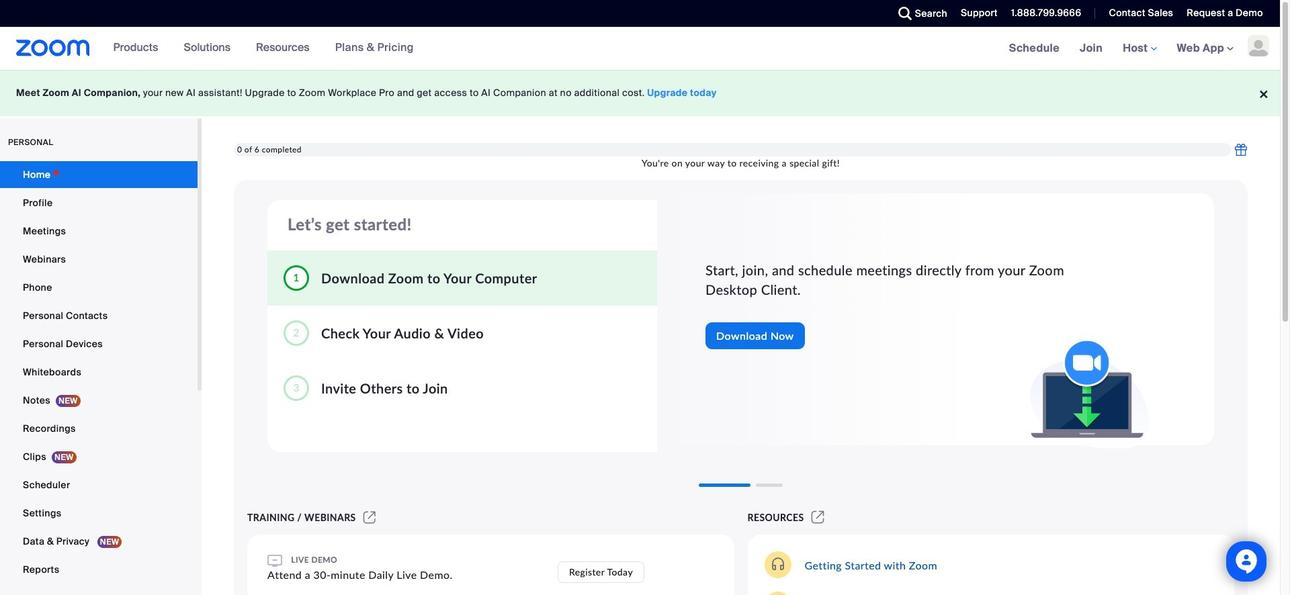 Task type: describe. For each thing, give the bounding box(es) containing it.
personal menu menu
[[0, 161, 198, 585]]

window new image
[[361, 512, 378, 524]]

zoom logo image
[[16, 40, 90, 56]]

meetings navigation
[[999, 27, 1280, 71]]

profile picture image
[[1248, 35, 1270, 56]]

window new image
[[810, 512, 827, 524]]



Task type: vqa. For each thing, say whether or not it's contained in the screenshot.
Personal Devices
no



Task type: locate. For each thing, give the bounding box(es) containing it.
product information navigation
[[103, 27, 424, 70]]

footer
[[0, 70, 1280, 116]]

banner
[[0, 27, 1280, 71]]



